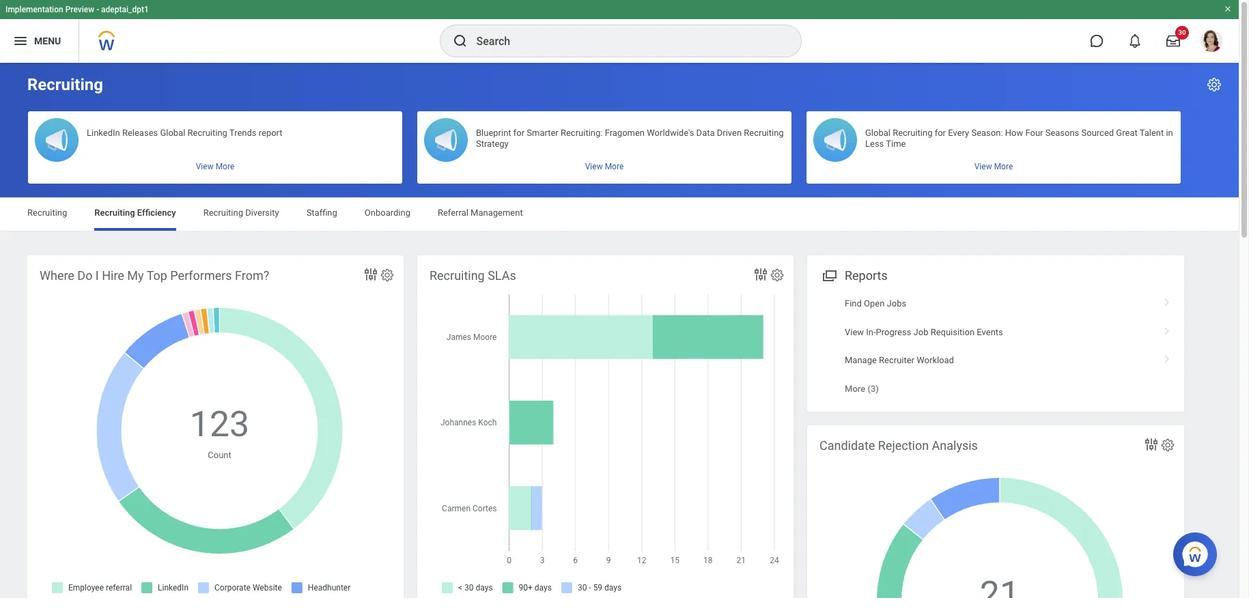 Task type: locate. For each thing, give the bounding box(es) containing it.
for left smarter
[[514, 128, 525, 138]]

for left every
[[935, 128, 946, 138]]

123 main content
[[0, 63, 1240, 599]]

tab list containing recruiting
[[14, 198, 1226, 231]]

i
[[96, 269, 99, 283]]

1 horizontal spatial global
[[866, 128, 891, 138]]

progress
[[876, 327, 912, 337]]

1 vertical spatial chevron right image
[[1159, 351, 1177, 364]]

menu banner
[[0, 0, 1240, 63]]

chevron right image for workload
[[1159, 351, 1177, 364]]

2 global from the left
[[866, 128, 891, 138]]

count
[[208, 450, 231, 460]]

2 chevron right image from the top
[[1159, 351, 1177, 364]]

1 for from the left
[[514, 128, 525, 138]]

0 horizontal spatial for
[[514, 128, 525, 138]]

recruiting down menu
[[27, 75, 103, 94]]

more (3)
[[845, 384, 879, 394]]

jobs
[[887, 299, 907, 309]]

trends
[[229, 128, 257, 138]]

recruiting:
[[561, 128, 603, 138]]

releases
[[122, 128, 158, 138]]

every
[[949, 128, 970, 138]]

chevron right image inside manage recruiter workload link
[[1159, 351, 1177, 364]]

1 horizontal spatial for
[[935, 128, 946, 138]]

blueprint
[[476, 128, 512, 138]]

configure this page image
[[1207, 77, 1223, 93]]

2 configure and view chart data image from the left
[[753, 267, 769, 283]]

30 button
[[1159, 26, 1190, 56]]

1 chevron right image from the top
[[1159, 294, 1177, 308]]

tab list
[[14, 198, 1226, 231]]

implementation preview -   adeptai_dpt1
[[5, 5, 149, 14]]

do
[[77, 269, 93, 283]]

1 configure and view chart data image from the left
[[363, 267, 379, 283]]

season:
[[972, 128, 1004, 138]]

chevron right image inside the find open jobs link
[[1159, 294, 1177, 308]]

recruiting efficiency
[[95, 208, 176, 218]]

in
[[1167, 128, 1174, 138]]

configure and view chart data image inside "where do i hire my top performers from?" element
[[363, 267, 379, 283]]

configure and view chart data image inside recruiting slas element
[[753, 267, 769, 283]]

referral management
[[438, 208, 523, 218]]

list inside "123" main content
[[808, 290, 1185, 404]]

report
[[259, 128, 283, 138]]

time
[[886, 139, 906, 149]]

linkedin
[[87, 128, 120, 138]]

onboarding
[[365, 208, 411, 218]]

recruiting slas
[[430, 269, 516, 283]]

in-
[[867, 327, 876, 337]]

chevron right image up chevron right image
[[1159, 294, 1177, 308]]

1 global from the left
[[160, 128, 185, 138]]

2 for from the left
[[935, 128, 946, 138]]

more (3) link
[[808, 375, 1185, 404]]

recruiting left diversity
[[203, 208, 243, 218]]

how
[[1006, 128, 1024, 138]]

configure and view chart data image left configure recruiting slas image
[[753, 267, 769, 283]]

configure and view chart data image left configure where do i hire my top performers from? "image"
[[363, 267, 379, 283]]

recruiting left trends
[[188, 128, 227, 138]]

1 horizontal spatial configure and view chart data image
[[753, 267, 769, 283]]

implementation
[[5, 5, 63, 14]]

recruiting
[[27, 75, 103, 94], [188, 128, 227, 138], [744, 128, 784, 138], [893, 128, 933, 138], [27, 208, 67, 218], [95, 208, 135, 218], [203, 208, 243, 218], [430, 269, 485, 283]]

view in-progress job requisition events link
[[808, 318, 1185, 346]]

0 horizontal spatial configure and view chart data image
[[363, 267, 379, 283]]

recruiting up time
[[893, 128, 933, 138]]

view
[[845, 327, 865, 337]]

list containing find open jobs
[[808, 290, 1185, 404]]

configure and view chart data image
[[363, 267, 379, 283], [753, 267, 769, 283]]

driven
[[717, 128, 742, 138]]

recruiting left efficiency
[[95, 208, 135, 218]]

hire
[[102, 269, 124, 283]]

where
[[40, 269, 74, 283]]

recruiting up where
[[27, 208, 67, 218]]

fragomen
[[605, 128, 645, 138]]

configure where do i hire my top performers from? image
[[380, 268, 395, 283]]

recruiting slas element
[[418, 256, 794, 599]]

recruiter
[[880, 355, 915, 366]]

0 horizontal spatial global
[[160, 128, 185, 138]]

configure and view chart data image for where do i hire my top performers from?
[[363, 267, 379, 283]]

chevron right image
[[1159, 294, 1177, 308], [1159, 351, 1177, 364]]

global right the releases
[[160, 128, 185, 138]]

management
[[471, 208, 523, 218]]

0 vertical spatial chevron right image
[[1159, 294, 1177, 308]]

global up less
[[866, 128, 891, 138]]

123 count
[[190, 404, 250, 460]]

my
[[127, 269, 144, 283]]

close environment banner image
[[1225, 5, 1233, 13]]

recruiting right driven
[[744, 128, 784, 138]]

chevron right image down chevron right image
[[1159, 351, 1177, 364]]

sourced
[[1082, 128, 1115, 138]]

less
[[866, 139, 884, 149]]

list
[[808, 290, 1185, 404]]

blueprint for smarter recruiting: fragomen worldwide's data driven recruiting strategy button
[[418, 111, 792, 184]]

123
[[190, 404, 250, 446]]

for
[[514, 128, 525, 138], [935, 128, 946, 138]]

worldwide's
[[647, 128, 695, 138]]

global inside 'button'
[[160, 128, 185, 138]]

efficiency
[[137, 208, 176, 218]]

global
[[160, 128, 185, 138], [866, 128, 891, 138]]

referral
[[438, 208, 469, 218]]

manage
[[845, 355, 877, 366]]



Task type: describe. For each thing, give the bounding box(es) containing it.
manage recruiter workload link
[[808, 346, 1185, 375]]

great
[[1117, 128, 1138, 138]]

workload
[[917, 355, 955, 366]]

performers
[[170, 269, 232, 283]]

inbox large image
[[1167, 34, 1181, 48]]

-
[[96, 5, 99, 14]]

find open jobs link
[[808, 290, 1185, 318]]

menu button
[[0, 19, 79, 63]]

recruiting inside blueprint for smarter recruiting: fragomen worldwide's data driven recruiting strategy
[[744, 128, 784, 138]]

configure recruiting slas image
[[770, 268, 785, 283]]

Search Workday  search field
[[477, 26, 773, 56]]

reports
[[845, 269, 888, 283]]

30
[[1179, 29, 1187, 36]]

global recruiting for every season: how four seasons sourced great talent in less time button
[[807, 111, 1182, 184]]

where do i hire my top performers from?
[[40, 269, 269, 283]]

profile logan mcneil image
[[1201, 30, 1223, 55]]

top
[[147, 269, 167, 283]]

data
[[697, 128, 715, 138]]

find
[[845, 299, 862, 309]]

diversity
[[245, 208, 279, 218]]

adeptai_dpt1
[[101, 5, 149, 14]]

for inside blueprint for smarter recruiting: fragomen worldwide's data driven recruiting strategy
[[514, 128, 525, 138]]

chevron right image
[[1159, 322, 1177, 336]]

smarter
[[527, 128, 559, 138]]

more (3) button
[[845, 383, 879, 395]]

for inside global recruiting for every season: how four seasons sourced great talent in less time
[[935, 128, 946, 138]]

chevron right image for jobs
[[1159, 294, 1177, 308]]

strategy
[[476, 139, 509, 149]]

manage recruiter workload
[[845, 355, 955, 366]]

more
[[845, 384, 866, 394]]

menu
[[34, 35, 61, 46]]

search image
[[452, 33, 468, 49]]

staffing
[[307, 208, 337, 218]]

four
[[1026, 128, 1044, 138]]

menu group image
[[820, 266, 838, 284]]

seasons
[[1046, 128, 1080, 138]]

global recruiting for every season: how four seasons sourced great talent in less time
[[866, 128, 1174, 149]]

blueprint for smarter recruiting: fragomen worldwide's data driven recruiting strategy
[[476, 128, 784, 149]]

view in-progress job requisition events
[[845, 327, 1004, 337]]

recruiting inside 'button'
[[188, 128, 227, 138]]

candidate rejection analysis element
[[808, 426, 1185, 599]]

(3)
[[868, 384, 879, 394]]

123 button
[[190, 401, 252, 449]]

recruiting diversity
[[203, 208, 279, 218]]

requisition
[[931, 327, 975, 337]]

linkedin releases global recruiting trends report
[[87, 128, 283, 138]]

find open jobs
[[845, 299, 907, 309]]

events
[[977, 327, 1004, 337]]

from?
[[235, 269, 269, 283]]

open
[[864, 299, 885, 309]]

talent
[[1140, 128, 1165, 138]]

analysis
[[932, 439, 978, 453]]

recruiting left slas
[[430, 269, 485, 283]]

configure and view chart data image
[[1144, 437, 1160, 453]]

recruiting inside global recruiting for every season: how four seasons sourced great talent in less time
[[893, 128, 933, 138]]

linkedin releases global recruiting trends report button
[[28, 111, 402, 184]]

candidate
[[820, 439, 876, 453]]

justify image
[[12, 33, 29, 49]]

slas
[[488, 269, 516, 283]]

where do i hire my top performers from? element
[[27, 256, 404, 599]]

job
[[914, 327, 929, 337]]

notifications large image
[[1129, 34, 1143, 48]]

configure candidate rejection analysis image
[[1161, 438, 1176, 453]]

preview
[[65, 5, 94, 14]]

global inside global recruiting for every season: how four seasons sourced great talent in less time
[[866, 128, 891, 138]]

tab list inside "123" main content
[[14, 198, 1226, 231]]

rejection
[[879, 439, 929, 453]]

candidate rejection analysis
[[820, 439, 978, 453]]

configure and view chart data image for recruiting slas
[[753, 267, 769, 283]]



Task type: vqa. For each thing, say whether or not it's contained in the screenshot.
Acquisition for Acquisition Tenure Analysis
no



